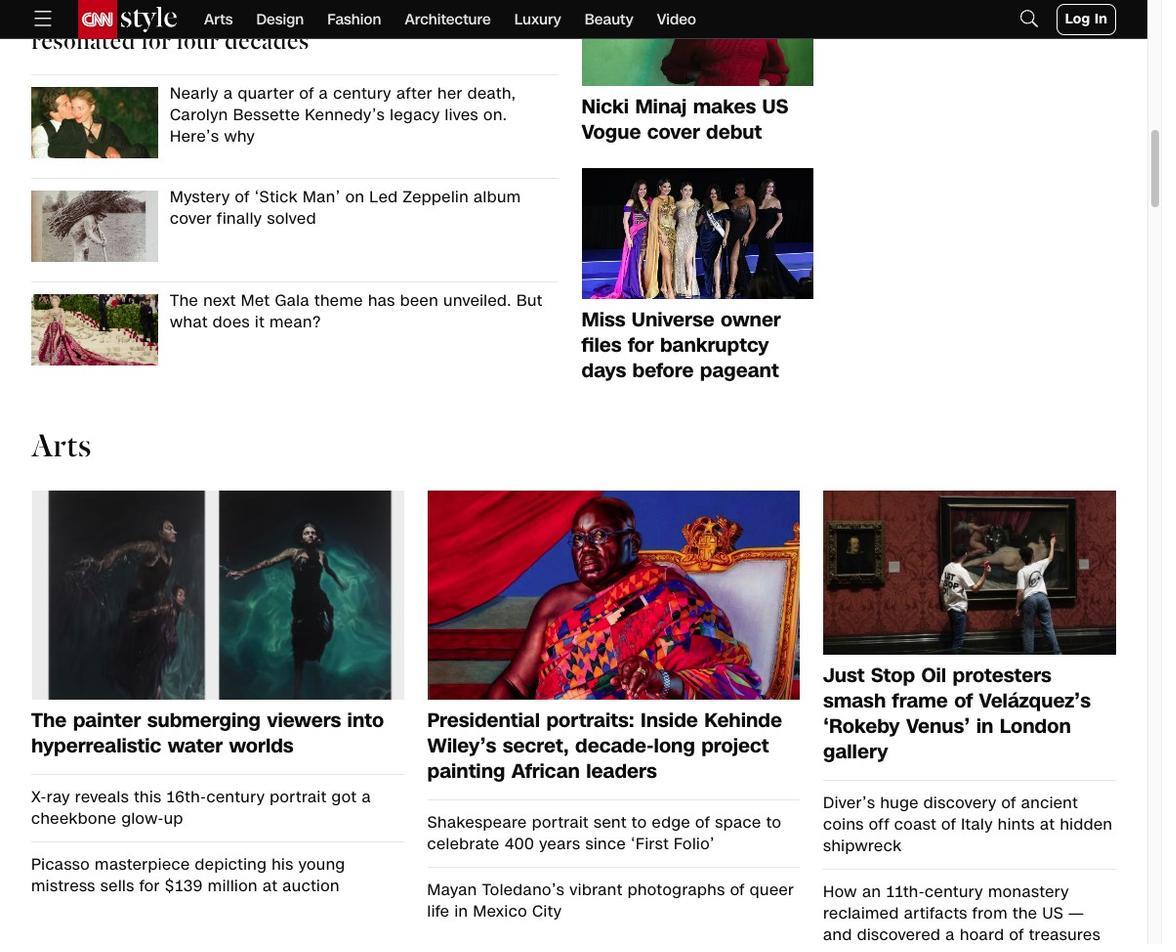 Task type: vqa. For each thing, say whether or not it's contained in the screenshot.
Middle
no



Task type: describe. For each thing, give the bounding box(es) containing it.
in inside just stop oil protesters smash frame of velázquez's 'rokeby venus' in london gallery
[[977, 713, 994, 740]]

solved
[[267, 207, 317, 230]]

london
[[1000, 713, 1072, 740]]

bankruptcy
[[661, 331, 770, 358]]

'rokeby
[[824, 713, 901, 740]]

on
[[346, 186, 365, 208]]

ray
[[47, 786, 70, 808]]

at inside picasso masterpiece depicting his young mistress sells for $139 million at auction
[[263, 875, 278, 897]]

for for this uncomfortable portrait of femininity has resonated for four decades
[[141, 31, 171, 55]]

washington - may 1:  (file photo) (italy out) john f. kennedy, jr. editor of george magazine, gives his wife carolyn bessette kennedy a kiss on the cheek during the annual white house correspondents dinner may 1, 1999 in washington, d.c. july 16, 2003 marks the four year anniversary of the plane crash which killed kennedy, his wife and sister-in-law. (photo by tyler mallory/getty images) image
[[31, 87, 158, 158]]

luxury link
[[515, 0, 562, 39]]

1 vertical spatial arts
[[31, 433, 92, 464]]

space
[[716, 811, 762, 834]]

a right quarter
[[319, 82, 329, 104]]

of inside this uncomfortable portrait of femininity has resonated for four decades
[[330, 0, 350, 23]]

century inside how an 11th-century monastery reclaimed artifacts from the us — and discovered a hoard of treasur
[[926, 881, 984, 903]]

off
[[870, 813, 890, 836]]

design
[[256, 10, 304, 29]]

beauty
[[585, 10, 634, 29]]

nearly a quarter of a century after her death, carolyn bessette kennedy's legacy lives on. here's why
[[170, 82, 516, 147]]

diver's huge discovery of ancient coins off coast of italy hints at hidden shipwreck
[[824, 792, 1113, 857]]

on.
[[484, 103, 508, 126]]

nearly a quarter of a century after her death, carolyn bessette kennedy's legacy lives on. here's why link
[[158, 82, 558, 166]]

venus'
[[907, 713, 971, 740]]

this uncomfortable portrait of femininity has resonated for four decades link
[[31, 0, 558, 58]]

long
[[654, 732, 696, 759]]

monastery
[[989, 881, 1070, 903]]

worlds
[[229, 732, 294, 759]]

log in link
[[1057, 4, 1117, 35]]

leaders
[[587, 758, 657, 785]]

artifacts
[[905, 902, 968, 925]]

minaj
[[636, 93, 687, 120]]

11th-
[[887, 881, 926, 903]]

(l-r) miss universe 2018 catriona gray, miss universe 2020 andrea meza, ceo of jkn global group jakapong anne jakrajutatip, miss universe 2021 harnaaz sandhu, miss universe 2011 leila lopes and miss universe 2005 natalie glebova stand on stage together during the miss universe extravaganza, after jkns acquisition of the miss universe franchise, in bangkok on november 7, 2022. (photo by lillian suwanrumpha / afp) (photo by lillian suwanrumpha/afp via getty images) image
[[582, 168, 814, 299]]

why
[[224, 125, 255, 147]]

death,
[[468, 82, 516, 104]]

lives
[[445, 103, 479, 126]]

hyperrealistic
[[31, 732, 162, 759]]

city
[[533, 900, 562, 923]]

untethered, twice bold, 2023 acrylic on canvas 84 x 72 inches courtesy the artist and lehmann maupin, new york, hong kong, seoul, and london. above yesterday, beyond tomorrow, 2023<br /><br /><br /><br /><br /><br /><br /><br /><br />acrylic on canvas<br /><br /><br /><br /><br /><br /><br /><br /><br />96 x 78 x 3 inches<br /><br /><br /><br /><br /><br /><br /><br /><br />courtesy the artist and lehmann maupin, new york, hong kong, seoul, and london image
[[31, 490, 404, 700]]

cover inside mystery of 'stick man' on led zeppelin album cover finally solved
[[170, 207, 212, 230]]

open menu icon image
[[31, 6, 55, 30]]

mandatory credit: photo by broadimage/shutterstock (9665082gb)
blake lively
the metropolitan museum of art's costume institute benefit celebrating the opening of heavenly bodies: fashion and the catholic imagination, arrivals, new york, usa - 07 may 2018
2018 costume institute benefit: celebrating the opening of heavenly bodies: fashion and the catholic imagination - arrivals wearing versace image
[[31, 294, 158, 366]]

mayan toledano's vibrant photographs of queer life in mexico city link
[[428, 879, 800, 923]]

viewers
[[267, 707, 341, 734]]

mystery of 'stick man' on led zeppelin album cover finally solved link
[[158, 186, 558, 270]]

after
[[397, 82, 433, 104]]

queer
[[750, 879, 795, 901]]

portrait inside this uncomfortable portrait of femininity has resonated for four decades
[[243, 0, 324, 23]]

reclaimed
[[824, 902, 900, 925]]

four
[[176, 31, 219, 55]]

glow-
[[122, 807, 164, 830]]

hoard
[[961, 924, 1005, 944]]

universe
[[632, 305, 715, 333]]

hidden
[[1061, 813, 1113, 836]]

x-
[[31, 786, 47, 808]]

gallery
[[824, 738, 889, 765]]

life
[[428, 900, 450, 923]]

how
[[824, 881, 858, 903]]

oil
[[922, 662, 947, 689]]

met
[[241, 289, 270, 312]]

african
[[512, 758, 580, 785]]

"portrait of nana akufo-addo, president of ghana" (2023) by kehinde wiley. the painting is one of 11 portraits of african heads of state and former heads of state produced by wiley as part of a secret, decade-long project titled "a maze of power," on display at the musée du quai branly - jacques chirac in paris, france. image
[[428, 490, 800, 700]]

of inside just stop oil protesters smash frame of velázquez's 'rokeby venus' in london gallery
[[955, 687, 974, 715]]

the for the painter submerging viewers into hyperrealistic water worlds
[[31, 707, 67, 734]]

portraits:
[[547, 707, 635, 734]]

stop
[[872, 662, 916, 689]]

painting
[[428, 758, 506, 785]]

what
[[170, 311, 208, 333]]

mexico
[[473, 900, 528, 923]]

legacy
[[390, 103, 440, 126]]

coins
[[824, 813, 865, 836]]

celebrate
[[428, 833, 500, 855]]

mystery
[[170, 186, 230, 208]]

miss universe owner files for bankruptcy days before pageant
[[582, 305, 781, 384]]

02 led zeppelin stick man album cover image
[[31, 191, 158, 262]]

just
[[824, 662, 865, 689]]

mayan toledano's vibrant photographs of queer life in mexico city
[[428, 879, 795, 923]]

sells
[[101, 875, 135, 897]]

in
[[1095, 10, 1108, 28]]

cover inside nicki minaj makes us vogue cover debut
[[648, 118, 700, 145]]

mystery of 'stick man' on led zeppelin album cover finally solved
[[170, 186, 522, 230]]

of inside mystery of 'stick man' on led zeppelin album cover finally solved
[[235, 186, 250, 208]]

presidential portraits: inside kehinde wiley's secret, decade-long project painting african leaders
[[428, 707, 783, 785]]

just stop oil protesters smash frame of velázquez's 'rokeby venus' in london gallery link
[[824, 662, 1117, 765]]

her
[[438, 82, 463, 104]]

century for a
[[333, 82, 392, 104]]

log
[[1066, 10, 1091, 28]]

of inside the shakespeare portrait sent to edge of space to celebrate 400 years since 'first folio'
[[696, 811, 711, 834]]

a inside how an 11th-century monastery reclaimed artifacts from the us — and discovered a hoard of treasur
[[946, 924, 956, 944]]

of left italy
[[942, 813, 957, 836]]

quarter
[[238, 82, 295, 104]]

italy
[[962, 813, 994, 836]]

just stop oil protesters smash frame of velázquez's 'rokeby venus' in london gallery
[[824, 662, 1092, 765]]

in inside mayan toledano's vibrant photographs of queer life in mexico city
[[455, 900, 469, 923]]

0 vertical spatial arts
[[204, 10, 233, 29]]

coast
[[895, 813, 937, 836]]

has for femininity
[[469, 0, 504, 23]]

bessette
[[233, 103, 300, 126]]

smash
[[824, 687, 887, 715]]

up
[[164, 807, 184, 830]]



Task type: locate. For each thing, give the bounding box(es) containing it.
1 vertical spatial has
[[368, 289, 396, 312]]

here's
[[170, 125, 219, 147]]

0 vertical spatial portrait
[[243, 0, 324, 23]]

a right nearly
[[224, 82, 233, 104]]

1 horizontal spatial arts
[[204, 10, 233, 29]]

architecture
[[405, 10, 491, 29]]

1 horizontal spatial the
[[170, 289, 199, 312]]

finally
[[217, 207, 262, 230]]

masterpiece
[[95, 853, 190, 876]]

luxury
[[515, 10, 562, 29]]

shipwreck
[[824, 835, 902, 857]]

0 horizontal spatial at
[[263, 875, 278, 897]]

kehinde
[[705, 707, 783, 734]]

secret,
[[503, 732, 569, 759]]

photographs
[[628, 879, 726, 901]]

of right design
[[330, 0, 350, 23]]

0 vertical spatial arts link
[[204, 0, 233, 39]]

at right million
[[263, 875, 278, 897]]

cover left "finally"
[[170, 207, 212, 230]]

edge
[[652, 811, 691, 834]]

cheekbone
[[31, 807, 117, 830]]

1 horizontal spatial cover
[[648, 118, 700, 145]]

portrait inside the shakespeare portrait sent to edge of space to celebrate 400 years since 'first folio'
[[532, 811, 589, 834]]

1 vertical spatial portrait
[[270, 786, 327, 808]]

of right the edge
[[696, 811, 711, 834]]

has left been
[[368, 289, 396, 312]]

in right the venus'
[[977, 713, 994, 740]]

design link
[[256, 0, 304, 39]]

400
[[505, 833, 535, 855]]

century inside x-ray reveals this 16th-century portrait got a cheekbone glow-up
[[207, 786, 265, 808]]

a inside x-ray reveals this 16th-century portrait got a cheekbone glow-up
[[362, 786, 371, 808]]

0 horizontal spatial arts
[[31, 433, 92, 464]]

1 vertical spatial century
[[207, 786, 265, 808]]

1 vertical spatial cover
[[170, 207, 212, 230]]

1 vertical spatial us
[[1043, 902, 1065, 925]]

0 horizontal spatial in
[[455, 900, 469, 923]]

of left 'stick
[[235, 186, 250, 208]]

protesters
[[953, 662, 1052, 689]]

—
[[1070, 902, 1085, 925]]

0 horizontal spatial us
[[763, 93, 789, 120]]

makes
[[694, 93, 757, 120]]

search icon image
[[1018, 6, 1041, 30]]

of inside mayan toledano's vibrant photographs of queer life in mexico city
[[731, 879, 745, 901]]

a right got
[[362, 786, 371, 808]]

painter
[[73, 707, 141, 734]]

1 horizontal spatial has
[[469, 0, 504, 23]]

1 vertical spatial the
[[31, 707, 67, 734]]

for down uncomfortable
[[141, 31, 171, 55]]

femininity
[[356, 0, 463, 23]]

resonated
[[31, 31, 135, 55]]

of right from
[[1010, 924, 1025, 944]]

vibrant
[[570, 879, 623, 901]]

nearly
[[170, 82, 219, 104]]

submerging
[[147, 707, 261, 734]]

century
[[333, 82, 392, 104], [207, 786, 265, 808], [926, 881, 984, 903]]

the painter submerging viewers into hyperrealistic water worlds
[[31, 707, 384, 759]]

for inside miss universe owner files for bankruptcy days before pageant
[[628, 331, 654, 358]]

us right debut
[[763, 93, 789, 120]]

his
[[272, 853, 294, 876]]

before
[[633, 356, 694, 384]]

0 vertical spatial cover
[[648, 118, 700, 145]]

of
[[330, 0, 350, 23], [299, 82, 314, 104], [235, 186, 250, 208], [955, 687, 974, 715], [1002, 792, 1017, 814], [696, 811, 711, 834], [942, 813, 957, 836], [731, 879, 745, 901], [1010, 924, 1025, 944]]

ancient
[[1022, 792, 1079, 814]]

us left —
[[1043, 902, 1065, 925]]

of right italy
[[1002, 792, 1017, 814]]

century inside the nearly a quarter of a century after her death, carolyn bessette kennedy's legacy lives on. here's why
[[333, 82, 392, 104]]

16th-
[[167, 786, 207, 808]]

0 horizontal spatial century
[[207, 786, 265, 808]]

uncomfortable
[[84, 0, 237, 23]]

portrait left got
[[270, 786, 327, 808]]

0 horizontal spatial the
[[31, 707, 67, 734]]

debut
[[707, 118, 762, 145]]

1 horizontal spatial in
[[977, 713, 994, 740]]

to right space
[[767, 811, 782, 834]]

0 vertical spatial the
[[170, 289, 199, 312]]

does
[[213, 311, 250, 333]]

in right life on the bottom left of page
[[455, 900, 469, 923]]

been
[[400, 289, 439, 312]]

mean?
[[270, 311, 321, 333]]

diver's huge discovery of ancient coins off coast of italy hints at hidden shipwreck link
[[824, 792, 1117, 857]]

for inside picasso masterpiece depicting his young mistress sells for $139 million at auction
[[139, 875, 160, 897]]

the for the next met gala theme has been unveiled. but what does it mean?
[[170, 289, 199, 312]]

at right hints
[[1041, 813, 1056, 836]]

to right sent
[[632, 811, 647, 834]]

into
[[348, 707, 384, 734]]

got
[[332, 786, 357, 808]]

years
[[540, 833, 581, 855]]

for right files
[[628, 331, 654, 358]]

just stop oil activists target the rokeby venus by diego velã¡zquez. image
[[824, 490, 1117, 655]]

for for picasso masterpiece depicting his young mistress sells for $139 million at auction
[[139, 875, 160, 897]]

for inside this uncomfortable portrait of femininity has resonated for four decades
[[141, 31, 171, 55]]

nicki
[[582, 93, 629, 120]]

cover
[[648, 118, 700, 145], [170, 207, 212, 230]]

architecture link
[[405, 0, 491, 39]]

us
[[763, 93, 789, 120], [1043, 902, 1065, 925]]

presidential portraits: inside kehinde wiley's secret, decade-long project painting african leaders link
[[428, 707, 800, 785]]

this uncomfortable portrait of femininity has resonated for four decades
[[31, 0, 504, 55]]

at
[[1041, 813, 1056, 836], [263, 875, 278, 897]]

1 horizontal spatial century
[[333, 82, 392, 104]]

0 vertical spatial us
[[763, 93, 789, 120]]

1 vertical spatial at
[[263, 875, 278, 897]]

1 vertical spatial arts link
[[31, 433, 92, 464]]

this
[[134, 786, 162, 808]]

vogue
[[582, 118, 641, 145]]

0 horizontal spatial arts link
[[31, 433, 92, 464]]

2 vertical spatial for
[[139, 875, 160, 897]]

the inside the painter submerging viewers into hyperrealistic water worlds
[[31, 707, 67, 734]]

0 vertical spatial century
[[333, 82, 392, 104]]

since
[[586, 833, 626, 855]]

kennedy's
[[305, 103, 385, 126]]

1 horizontal spatial to
[[767, 811, 782, 834]]

vo1223_coverstory_08 cropv1.jpg image
[[582, 0, 814, 86]]

fashion
[[328, 10, 382, 29]]

1 horizontal spatial arts link
[[204, 0, 233, 39]]

sent
[[594, 811, 627, 834]]

shakespeare portrait sent to edge of space to celebrate 400 years since 'first folio' link
[[428, 811, 800, 855]]

a
[[224, 82, 233, 104], [319, 82, 329, 104], [362, 786, 371, 808], [946, 924, 956, 944]]

the left painter
[[31, 707, 67, 734]]

velázquez's
[[980, 687, 1092, 715]]

has inside this uncomfortable portrait of femininity has resonated for four decades
[[469, 0, 504, 23]]

decade-
[[576, 732, 654, 759]]

man'
[[303, 186, 341, 208]]

0 horizontal spatial cover
[[170, 207, 212, 230]]

2 vertical spatial century
[[926, 881, 984, 903]]

auction
[[283, 875, 340, 897]]

the inside the next met gala theme has been unveiled. but what does it mean?
[[170, 289, 199, 312]]

2 vertical spatial portrait
[[532, 811, 589, 834]]

portrait left sent
[[532, 811, 589, 834]]

log in
[[1066, 10, 1108, 28]]

discovered
[[858, 924, 941, 944]]

diver's
[[824, 792, 876, 814]]

2 horizontal spatial century
[[926, 881, 984, 903]]

x-ray reveals this 16th-century portrait got a cheekbone glow-up link
[[31, 786, 404, 830]]

0 horizontal spatial has
[[368, 289, 396, 312]]

has for theme
[[368, 289, 396, 312]]

us inside how an 11th-century monastery reclaimed artifacts from the us — and discovered a hoard of treasur
[[1043, 902, 1065, 925]]

reveals
[[75, 786, 129, 808]]

carolyn
[[170, 103, 228, 126]]

water
[[168, 732, 223, 759]]

video
[[657, 10, 697, 29]]

us inside nicki minaj makes us vogue cover debut
[[763, 93, 789, 120]]

video link
[[657, 0, 697, 39]]

miss universe owner files for bankruptcy days before pageant link
[[582, 305, 814, 384]]

century for 16th-
[[207, 786, 265, 808]]

decades
[[225, 31, 309, 55]]

the left next
[[170, 289, 199, 312]]

next
[[203, 289, 236, 312]]

for right sells in the left bottom of the page
[[139, 875, 160, 897]]

of left the 'queer'
[[731, 879, 745, 901]]

2 to from the left
[[767, 811, 782, 834]]

of inside the nearly a quarter of a century after her death, carolyn bessette kennedy's legacy lives on. here's why
[[299, 82, 314, 104]]

arts link
[[204, 0, 233, 39], [31, 433, 92, 464]]

has inside the next met gala theme has been unveiled. but what does it mean?
[[368, 289, 396, 312]]

gala
[[275, 289, 310, 312]]

1 horizontal spatial us
[[1043, 902, 1065, 925]]

zeppelin
[[403, 186, 469, 208]]

1 horizontal spatial at
[[1041, 813, 1056, 836]]

0 horizontal spatial to
[[632, 811, 647, 834]]

huge
[[881, 792, 919, 814]]

'first
[[631, 833, 669, 855]]

a left 'hoard'
[[946, 924, 956, 944]]

portrait inside x-ray reveals this 16th-century portrait got a cheekbone glow-up
[[270, 786, 327, 808]]

1 vertical spatial for
[[628, 331, 654, 358]]

portrait up decades
[[243, 0, 324, 23]]

of right oil at the right of page
[[955, 687, 974, 715]]

owner
[[721, 305, 781, 333]]

1 to from the left
[[632, 811, 647, 834]]

'stick
[[255, 186, 298, 208]]

and
[[824, 924, 853, 944]]

1 vertical spatial in
[[455, 900, 469, 923]]

0 vertical spatial in
[[977, 713, 994, 740]]

from
[[973, 902, 1008, 925]]

has left luxury
[[469, 0, 504, 23]]

at inside 'diver's huge discovery of ancient coins off coast of italy hints at hidden shipwreck'
[[1041, 813, 1056, 836]]

0 vertical spatial at
[[1041, 813, 1056, 836]]

unveiled.
[[444, 289, 512, 312]]

0 vertical spatial for
[[141, 31, 171, 55]]

album
[[474, 186, 522, 208]]

of inside how an 11th-century monastery reclaimed artifacts from the us — and discovered a hoard of treasur
[[1010, 924, 1025, 944]]

cover left debut
[[648, 118, 700, 145]]

of right quarter
[[299, 82, 314, 104]]

fashion link
[[328, 0, 382, 39]]

frame
[[893, 687, 949, 715]]

0 vertical spatial has
[[469, 0, 504, 23]]



